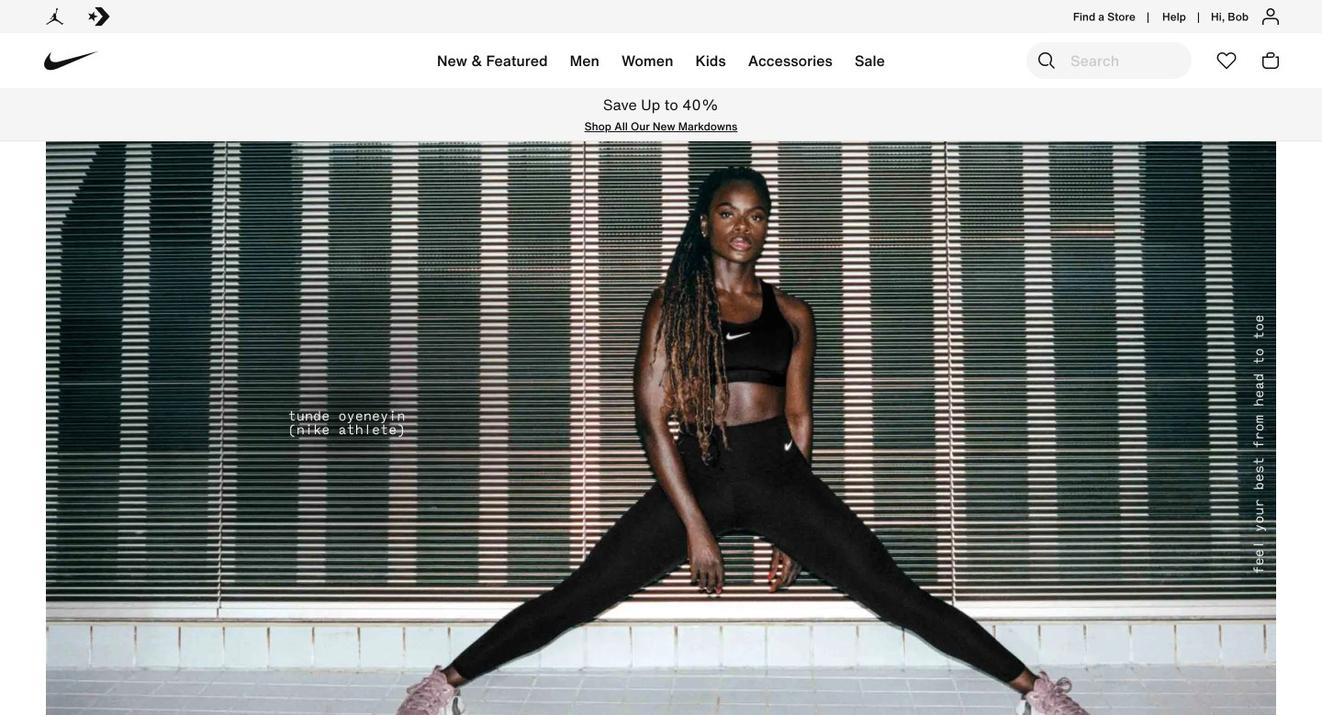Task type: vqa. For each thing, say whether or not it's contained in the screenshot.
Menu Bar
yes



Task type: describe. For each thing, give the bounding box(es) containing it.
nike home page image
[[35, 25, 107, 97]]

favorites image
[[1216, 50, 1238, 72]]



Task type: locate. For each thing, give the bounding box(es) containing it.
Search Products text field
[[1027, 42, 1192, 79]]

open search modal image
[[1036, 50, 1058, 72]]

converse image
[[88, 6, 110, 28]]

menu bar
[[312, 37, 1010, 92]]

main content
[[0, 88, 1323, 716]]

jordan image
[[44, 6, 66, 28]]

hi, bob. account & favorites element
[[1212, 8, 1249, 25]]



